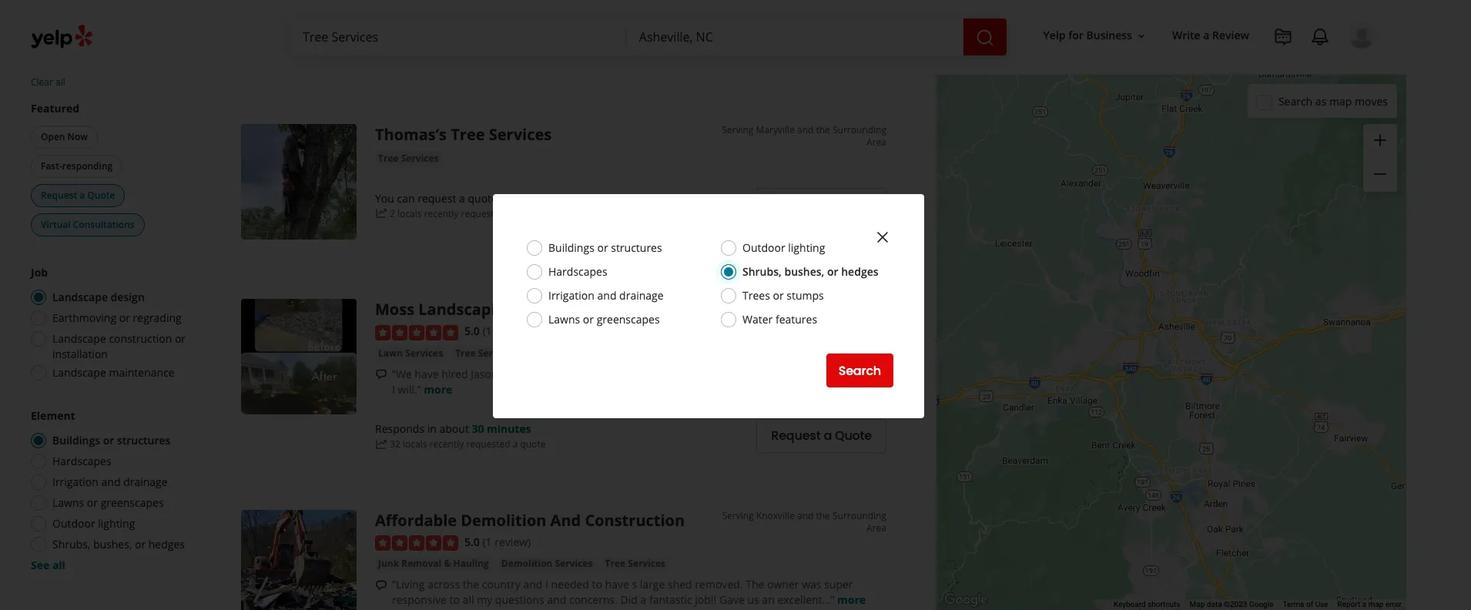 Task type: locate. For each thing, give the bounding box(es) containing it.
"living
[[392, 577, 425, 592]]

lawn services button
[[375, 346, 446, 361]]

gave
[[720, 592, 745, 607]]

1 vertical spatial 5.0
[[465, 534, 480, 549]]

1 horizontal spatial bushes,
[[785, 264, 825, 279]]

tree services up s
[[605, 557, 666, 570]]

1 5 star rating image from the top
[[375, 325, 458, 340]]

responsive
[[392, 592, 447, 607]]

1 horizontal spatial shrubs, bushes, or hedges
[[743, 264, 879, 279]]

tree services button
[[375, 151, 442, 167], [452, 346, 519, 361], [602, 556, 669, 572]]

tree services button for thomas's tree services link
[[375, 151, 442, 167]]

requested down "30"
[[466, 438, 510, 451]]

2 serving knoxville and the surrounding area from the top
[[722, 509, 887, 534]]

5 star rating image up lawn services
[[375, 325, 458, 340]]

3 area from the top
[[867, 521, 887, 534]]

landscape up installation
[[52, 331, 106, 346]]

knoxville
[[756, 298, 795, 311], [756, 509, 795, 522]]

search right again in the bottom right of the page
[[839, 362, 881, 379]]

or
[[158, 37, 167, 50], [597, 240, 608, 255], [827, 264, 839, 279], [773, 288, 784, 303], [119, 310, 130, 325], [583, 312, 594, 327], [175, 331, 186, 346], [103, 433, 114, 448], [87, 495, 98, 510], [135, 537, 146, 552]]

review) down the "affordable demolition and construction" link
[[495, 534, 531, 549]]

serving left maryville
[[722, 123, 754, 137]]

knoxville up owner
[[756, 509, 795, 522]]

1 vertical spatial shrubs, bushes, or hedges
[[52, 537, 185, 552]]

1 vertical spatial hedges
[[148, 537, 185, 552]]

1 horizontal spatial to
[[592, 577, 602, 592]]

1 vertical spatial drainage
[[123, 475, 168, 489]]

2 vertical spatial tree services link
[[602, 556, 669, 572]]

buildings or structures down business
[[549, 240, 662, 255]]

outdoor lighting up trees or stumps
[[743, 240, 825, 255]]

virtual right •
[[83, 50, 111, 63]]

i
[[630, 366, 633, 381], [392, 382, 395, 396], [545, 577, 549, 592]]

map right the as
[[1330, 94, 1352, 108]]

lawns up works
[[549, 312, 580, 327]]

knoxville up water features
[[756, 298, 795, 311]]

1 vertical spatial about
[[439, 422, 469, 436]]

responds up 32
[[375, 422, 425, 436]]

i left will."
[[392, 382, 395, 396]]

16 speech v2 image down junk
[[375, 579, 388, 592]]

1 responds from the top
[[375, 36, 425, 51]]

1 horizontal spatial lawns or greenscapes
[[549, 312, 660, 327]]

2 option group from the top
[[26, 408, 191, 573]]

more down super
[[838, 592, 866, 607]]

0 horizontal spatial structures
[[31, 50, 75, 63]]

0 vertical spatial recently
[[424, 52, 459, 65]]

knoxville for moss landscaping
[[756, 298, 795, 311]]

lawns
[[549, 312, 580, 327], [52, 495, 84, 510]]

4
[[31, 22, 37, 36]]

responds
[[375, 36, 425, 51], [375, 422, 425, 436]]

&
[[444, 557, 451, 570]]

0 horizontal spatial more
[[424, 382, 453, 396]]

0 vertical spatial irrigation
[[549, 288, 595, 303]]

the inside serving maryville and the surrounding area
[[816, 123, 830, 137]]

1 vertical spatial (1
[[483, 534, 492, 549]]

0 horizontal spatial more link
[[424, 382, 453, 396]]

1 vertical spatial option group
[[26, 408, 191, 573]]

2 5 star rating image from the top
[[375, 535, 458, 551]]

locals right 5
[[398, 52, 422, 65]]

outdoor lighting inside option group
[[52, 516, 135, 531]]

services inside button
[[555, 557, 593, 570]]

tree
[[451, 124, 485, 145], [378, 152, 399, 165], [455, 346, 476, 359], [605, 557, 626, 570]]

search left the as
[[1279, 94, 1313, 108]]

1 vertical spatial locals
[[398, 207, 422, 220]]

0 vertical spatial review)
[[495, 324, 531, 338]]

to up 'concerns.'
[[592, 577, 602, 592]]

jason
[[471, 366, 498, 381]]

quote inside the • virtual consultations request a quote
[[76, 63, 103, 76]]

requested down responds in about
[[461, 52, 505, 65]]

2 horizontal spatial structures
[[611, 240, 662, 255]]

1 vertical spatial outdoor lighting
[[52, 516, 135, 531]]

the
[[816, 123, 830, 137], [816, 298, 830, 311], [816, 509, 830, 522], [463, 577, 479, 592]]

locals for can
[[398, 207, 422, 220]]

16 trending v2 image left 5
[[375, 53, 388, 65]]

the for moss landscaping
[[816, 298, 830, 311]]

surrounding
[[833, 123, 887, 137], [833, 298, 887, 311], [833, 509, 887, 522]]

0 vertical spatial structures
[[31, 50, 75, 63]]

tree right 'thomas's'
[[451, 124, 485, 145]]

1 knoxville from the top
[[756, 298, 795, 311]]

recently for request
[[424, 207, 459, 220]]

None search field
[[290, 18, 1010, 55]]

1 horizontal spatial tree services
[[605, 557, 666, 570]]

1 vertical spatial map
[[1369, 600, 1384, 609]]

requested down you can request a quote from this business
[[461, 207, 505, 220]]

0 vertical spatial (1
[[483, 324, 492, 338]]

0 horizontal spatial lawns
[[52, 495, 84, 510]]

the inside "living across the country and i needed to have s large shed removed. the owner was super responsive to all my questions and concerns. did a fantastic job!! gave us an excellent…"
[[463, 577, 479, 592]]

0 vertical spatial serving
[[722, 123, 754, 137]]

2 in from the top
[[427, 422, 437, 436]]

water
[[743, 312, 773, 327]]

0 vertical spatial lawns or greenscapes
[[549, 312, 660, 327]]

0 horizontal spatial irrigation
[[52, 475, 99, 489]]

yelp for business
[[1044, 28, 1132, 43]]

keyboard
[[1114, 600, 1146, 609]]

maryville
[[756, 123, 795, 137]]

about for responds in about 30 minutes
[[439, 422, 469, 436]]

i'm
[[842, 366, 857, 381]]

lawns up see all 'button'
[[52, 495, 84, 510]]

outdoor inside option group
[[52, 516, 95, 531]]

services up large
[[628, 557, 666, 570]]

2 horizontal spatial tree services link
[[602, 556, 669, 572]]

business
[[1087, 28, 1132, 43]]

2 review) from the top
[[495, 534, 531, 549]]

irrigation and drainage inside search dialog
[[549, 288, 664, 303]]

shrubs, bushes, or hedges up see all
[[52, 537, 185, 552]]

5.0 up hauling at the bottom
[[465, 534, 480, 549]]

0 vertical spatial 5.0
[[465, 324, 480, 338]]

5 star rating image
[[375, 325, 458, 340], [375, 535, 458, 551]]

option group
[[26, 265, 191, 385], [26, 408, 191, 573]]

group
[[1364, 124, 1398, 192]]

5.0 (1 review) for demolition
[[465, 534, 531, 549]]

irrigation
[[549, 288, 595, 303], [52, 475, 99, 489]]

5.0 (1 review) down landscaping
[[465, 324, 531, 338]]

concerns.
[[569, 592, 618, 607]]

outdoor up trees
[[743, 240, 786, 255]]

2 surrounding from the top
[[833, 298, 887, 311]]

0 vertical spatial buildings or structures
[[31, 37, 167, 63]]

2 vertical spatial area
[[867, 521, 887, 534]]

area inside serving maryville and the surrounding area
[[867, 136, 887, 149]]

1 serving knoxville and the surrounding area from the top
[[722, 298, 887, 324]]

5 locals recently requested a quote
[[390, 52, 540, 65]]

0 vertical spatial lighting
[[788, 240, 825, 255]]

option group containing job
[[26, 265, 191, 385]]

16 trending v2 image left 2
[[375, 208, 388, 220]]

shrubs, up see all 'button'
[[52, 537, 90, 552]]

tree services up jason
[[455, 346, 516, 359]]

request a quote inside the featured group
[[41, 189, 115, 202]]

1 vertical spatial more link
[[838, 592, 866, 607]]

for
[[1069, 28, 1084, 43]]

close image
[[874, 228, 892, 246]]

1 vertical spatial landscape design
[[52, 290, 145, 304]]

data
[[1207, 600, 1222, 609]]

16 speech v2 image
[[375, 369, 388, 381], [375, 579, 388, 592]]

tree services button up s
[[602, 556, 669, 572]]

1 option group from the top
[[26, 265, 191, 385]]

(1
[[483, 324, 492, 338], [483, 534, 492, 549]]

outdoor lighting up see all 'button'
[[52, 516, 135, 531]]

2 vertical spatial buildings
[[52, 433, 100, 448]]

the for affordable demolition and construction
[[816, 509, 830, 522]]

1 16 speech v2 image from the top
[[375, 369, 388, 381]]

1 vertical spatial virtual
[[41, 218, 71, 231]]

locals
[[398, 52, 422, 65], [398, 207, 422, 220], [403, 438, 427, 451]]

1 surrounding from the top
[[833, 123, 887, 137]]

more link for moss landscaping
[[424, 382, 453, 396]]

recently down responds in about
[[424, 52, 459, 65]]

recently down responds in about 30 minutes
[[430, 438, 464, 451]]

5.0 (1 review) for landscaping
[[465, 324, 531, 338]]

2 5.0 from the top
[[465, 534, 480, 549]]

clear all
[[31, 76, 65, 89]]

0 vertical spatial irrigation and drainage
[[549, 288, 664, 303]]

1 about from the top
[[439, 36, 469, 51]]

search button
[[826, 354, 894, 388]]

0 horizontal spatial tree services
[[455, 346, 516, 359]]

serving for thomas's tree services
[[722, 123, 754, 137]]

google image
[[941, 590, 992, 610]]

services inside 'button'
[[405, 346, 443, 359]]

earthmoving
[[52, 310, 116, 325]]

buildings or structures down element
[[52, 433, 171, 448]]

in up 32 locals recently requested a quote
[[427, 422, 437, 436]]

0 vertical spatial more link
[[424, 382, 453, 396]]

hardscapes down element
[[52, 454, 111, 468]]

quote
[[835, 41, 872, 59], [76, 63, 103, 76], [87, 189, 115, 202], [835, 196, 872, 214], [835, 427, 872, 445]]

search inside button
[[839, 362, 881, 379]]

serving for affordable demolition and construction
[[722, 509, 754, 522]]

locals down can
[[398, 207, 422, 220]]

moss landscaping image
[[241, 299, 357, 415]]

i down demolition services link
[[545, 577, 549, 592]]

1 vertical spatial to
[[592, 577, 602, 592]]

tree up hired
[[455, 346, 476, 359]]

removed.
[[695, 577, 743, 592]]

report
[[1338, 600, 1361, 609]]

irrigation inside search dialog
[[549, 288, 595, 303]]

zoom in image
[[1371, 131, 1390, 149]]

demolition up country in the bottom of the page
[[501, 557, 553, 570]]

2 5.0 (1 review) from the top
[[465, 534, 531, 549]]

0 horizontal spatial greenscapes
[[101, 495, 164, 510]]

1 horizontal spatial i
[[545, 577, 549, 592]]

5.0 (1 review)
[[465, 324, 531, 338], [465, 534, 531, 549]]

(1 for demolition
[[483, 534, 492, 549]]

design
[[79, 37, 108, 50], [111, 290, 145, 304]]

google
[[1250, 600, 1274, 609]]

0 horizontal spatial drainage
[[123, 475, 168, 489]]

about up "5 locals recently requested a quote" on the left of the page
[[439, 36, 469, 51]]

responding
[[62, 159, 113, 173]]

1 vertical spatial recently
[[424, 207, 459, 220]]

1 vertical spatial knoxville
[[756, 509, 795, 522]]

0 vertical spatial option group
[[26, 265, 191, 385]]

1 vertical spatial more
[[838, 592, 866, 607]]

all right clear
[[55, 76, 65, 89]]

1 horizontal spatial more
[[838, 592, 866, 607]]

0 vertical spatial 16 trending v2 image
[[375, 53, 388, 65]]

search for search as map moves
[[1279, 94, 1313, 108]]

again
[[790, 366, 817, 381]]

1 (1 from the top
[[483, 324, 492, 338]]

1 vertical spatial responds
[[375, 422, 425, 436]]

the up features
[[816, 298, 830, 311]]

all inside "living across the country and i needed to have s large shed removed. the owner was super responsive to all my questions and concerns. did a fantastic job!! gave us an excellent…"
[[463, 592, 474, 607]]

quote
[[515, 52, 540, 65], [468, 191, 498, 206], [515, 207, 540, 220], [520, 438, 546, 451]]

0 vertical spatial serving knoxville and the surrounding area
[[722, 298, 887, 324]]

locals right 32
[[403, 438, 427, 451]]

review) for demolition
[[495, 534, 531, 549]]

2 16 trending v2 image from the top
[[375, 208, 388, 220]]

1 vertical spatial 16 trending v2 image
[[375, 208, 388, 220]]

sure
[[860, 366, 882, 381]]

more link down hired
[[424, 382, 453, 396]]

trees or stumps
[[743, 288, 824, 303]]

0 vertical spatial in
[[427, 36, 437, 51]]

responds for responds in about 30 minutes
[[375, 422, 425, 436]]

2 16 speech v2 image from the top
[[375, 579, 388, 592]]

have
[[415, 366, 439, 381], [605, 577, 629, 592]]

1 vertical spatial review)
[[495, 534, 531, 549]]

outdoor up see all 'button'
[[52, 516, 95, 531]]

in up "5 locals recently requested a quote" on the left of the page
[[427, 36, 437, 51]]

1 review) from the top
[[495, 324, 531, 338]]

and
[[797, 123, 814, 137], [597, 288, 617, 303], [797, 298, 814, 311], [820, 366, 839, 381], [101, 475, 121, 489], [797, 509, 814, 522], [523, 577, 543, 592], [547, 592, 567, 607]]

1 area from the top
[[867, 136, 887, 149]]

3 serving from the top
[[722, 509, 754, 522]]

1 horizontal spatial design
[[111, 290, 145, 304]]

to left hire
[[732, 366, 742, 381]]

16 speech v2 image left '"we'
[[375, 369, 388, 381]]

i left would
[[630, 366, 633, 381]]

write a review
[[1173, 28, 1250, 43]]

use
[[1316, 600, 1329, 609]]

virtual up job
[[41, 218, 71, 231]]

0 vertical spatial demolition
[[461, 510, 547, 531]]

consultations down responding at the top
[[73, 218, 135, 231]]

all
[[55, 76, 65, 89], [52, 558, 65, 572], [463, 592, 474, 607]]

consultations right •
[[113, 50, 173, 63]]

serving inside serving maryville and the surrounding area
[[722, 123, 754, 137]]

5.0 (1 review) up hauling at the bottom
[[465, 534, 531, 549]]

and inside option group
[[101, 475, 121, 489]]

buildings down business
[[549, 240, 595, 255]]

to down across
[[450, 592, 460, 607]]

review) for landscaping
[[495, 324, 531, 338]]

filters
[[40, 22, 72, 36]]

virtual consultations button
[[31, 213, 145, 237]]

not
[[669, 366, 686, 381]]

have inside "we have hired jason twice. he works nonstop. i would not hesitate to hire him again and i'm sure i will."
[[415, 366, 439, 381]]

(1 down landscaping
[[483, 324, 492, 338]]

all left my
[[463, 592, 474, 607]]

(1 up hauling at the bottom
[[483, 534, 492, 549]]

0 vertical spatial 5 star rating image
[[375, 325, 458, 340]]

3 surrounding from the top
[[833, 509, 887, 522]]

1 vertical spatial all
[[52, 558, 65, 572]]

1 vertical spatial lawns or greenscapes
[[52, 495, 164, 510]]

have left s
[[605, 577, 629, 592]]

1 vertical spatial structures
[[611, 240, 662, 255]]

review) up twice.
[[495, 324, 531, 338]]

greenscapes inside search dialog
[[597, 312, 660, 327]]

shrubs, up trees
[[743, 264, 782, 279]]

0 vertical spatial hedges
[[841, 264, 879, 279]]

outdoor lighting
[[743, 240, 825, 255], [52, 516, 135, 531]]

tree services link for thomas's tree services link
[[375, 151, 442, 167]]

junk
[[378, 557, 399, 570]]

serving for moss landscaping
[[722, 298, 754, 311]]

search dialog
[[0, 0, 1471, 610]]

serving up the
[[722, 509, 754, 522]]

0 horizontal spatial shrubs,
[[52, 537, 90, 552]]

©2023
[[1224, 600, 1248, 609]]

0 horizontal spatial tree services link
[[375, 151, 442, 167]]

0 vertical spatial search
[[1279, 94, 1313, 108]]

1 in from the top
[[427, 36, 437, 51]]

demolition services
[[501, 557, 593, 570]]

1 horizontal spatial tree services button
[[452, 346, 519, 361]]

moves
[[1355, 94, 1388, 108]]

2 horizontal spatial to
[[732, 366, 742, 381]]

16 trending v2 image for responds in about
[[375, 53, 388, 65]]

5 star rating image up removal
[[375, 535, 458, 551]]

hardscapes down business
[[549, 264, 608, 279]]

1 vertical spatial surrounding
[[833, 298, 887, 311]]

1 5.0 from the top
[[465, 324, 480, 338]]

shrubs, bushes, or hedges up stumps
[[743, 264, 879, 279]]

0 horizontal spatial virtual
[[41, 218, 71, 231]]

1 vertical spatial hardscapes
[[52, 454, 111, 468]]

search
[[1279, 94, 1313, 108], [839, 362, 881, 379]]

serving knoxville and the surrounding area for affordable demolition and construction
[[722, 509, 887, 534]]

tree services button up jason
[[452, 346, 519, 361]]

2 about from the top
[[439, 422, 469, 436]]

featured
[[31, 101, 79, 116]]

about for responds in about
[[439, 36, 469, 51]]

tree services button down 'thomas's'
[[375, 151, 442, 167]]

1 serving from the top
[[722, 123, 754, 137]]

recently down request
[[424, 207, 459, 220]]

5.0 down landscaping
[[465, 324, 480, 338]]

all for see all
[[52, 558, 65, 572]]

i inside "living across the country and i needed to have s large shed removed. the owner was super responsive to all my questions and concerns. did a fantastic job!! gave us an excellent…"
[[545, 577, 549, 592]]

responds up 5
[[375, 36, 425, 51]]

tree services link up jason
[[452, 346, 519, 361]]

hedges inside search dialog
[[841, 264, 879, 279]]

0 horizontal spatial hedges
[[148, 537, 185, 552]]

knoxville for affordable demolition and construction
[[756, 509, 795, 522]]

1 5.0 (1 review) from the top
[[465, 324, 531, 338]]

services up '"we'
[[405, 346, 443, 359]]

1 vertical spatial buildings or structures
[[549, 240, 662, 255]]

services for lawn services link
[[405, 346, 443, 359]]

hesitate
[[689, 366, 729, 381]]

map data ©2023 google
[[1190, 600, 1274, 609]]

1 vertical spatial serving
[[722, 298, 754, 311]]

5.0 for demolition
[[465, 534, 480, 549]]

2 responds from the top
[[375, 422, 425, 436]]

more down hired
[[424, 382, 453, 396]]

fast-
[[41, 159, 62, 173]]

2 vertical spatial requested
[[466, 438, 510, 451]]

the up my
[[463, 577, 479, 592]]

landscape inside landscape construction or installation
[[52, 331, 106, 346]]

moss
[[375, 299, 415, 320]]

5
[[390, 52, 395, 65]]

0 horizontal spatial lighting
[[98, 516, 135, 531]]

shrubs, bushes, or hedges inside search dialog
[[743, 264, 879, 279]]

0 vertical spatial consultations
[[113, 50, 173, 63]]

stumps
[[787, 288, 824, 303]]

map left error
[[1369, 600, 1384, 609]]

shortcuts
[[1148, 600, 1181, 609]]

tree up "living across the country and i needed to have s large shed removed. the owner was super responsive to all my questions and concerns. did a fantastic job!! gave us an excellent…"
[[605, 557, 626, 570]]

tree services link up s
[[602, 556, 669, 572]]

greenscapes
[[597, 312, 660, 327], [101, 495, 164, 510]]

0 vertical spatial responds
[[375, 36, 425, 51]]

0 horizontal spatial map
[[1330, 94, 1352, 108]]

landscape construction or installation
[[52, 331, 186, 361]]

2
[[390, 207, 395, 220]]

1 vertical spatial greenscapes
[[101, 495, 164, 510]]

trees
[[743, 288, 770, 303]]

structures inside search dialog
[[611, 240, 662, 255]]

1 horizontal spatial search
[[1279, 94, 1313, 108]]

requested
[[461, 52, 505, 65], [461, 207, 505, 220], [466, 438, 510, 451]]

1 vertical spatial 16 speech v2 image
[[375, 579, 388, 592]]

have up will."
[[415, 366, 439, 381]]

hardscapes inside search dialog
[[549, 264, 608, 279]]

0 vertical spatial about
[[439, 36, 469, 51]]

tree down 'thomas's'
[[378, 152, 399, 165]]

an
[[762, 592, 775, 607]]

2 knoxville from the top
[[756, 509, 795, 522]]

landscape design down filters
[[31, 37, 108, 50]]

the right maryville
[[816, 123, 830, 137]]

2 vertical spatial all
[[463, 592, 474, 607]]

requested for about
[[461, 52, 505, 65]]

consultations
[[113, 50, 173, 63], [73, 218, 135, 231]]

1 vertical spatial search
[[839, 362, 881, 379]]

questions
[[495, 592, 545, 607]]

a inside the • virtual consultations request a quote
[[68, 63, 73, 76]]

(1 for landscaping
[[483, 324, 492, 338]]

area for moss landscaping
[[867, 311, 887, 324]]

landscape design up earthmoving
[[52, 290, 145, 304]]

1 16 trending v2 image from the top
[[375, 53, 388, 65]]

services up jason
[[478, 346, 516, 359]]

1 vertical spatial serving knoxville and the surrounding area
[[722, 509, 887, 534]]

demolition up hauling at the bottom
[[461, 510, 547, 531]]

5 star rating image for moss
[[375, 325, 458, 340]]

about up 32 locals recently requested a quote
[[439, 422, 469, 436]]

a
[[1204, 28, 1210, 43], [824, 41, 832, 59], [508, 52, 513, 65], [68, 63, 73, 76], [80, 189, 85, 202], [459, 191, 465, 206], [824, 196, 832, 214], [508, 207, 513, 220], [824, 427, 832, 445], [513, 438, 518, 451], [641, 592, 647, 607], [1363, 600, 1367, 609]]

outdoor inside search dialog
[[743, 240, 786, 255]]

0 vertical spatial outdoor
[[743, 240, 786, 255]]

more link down super
[[838, 592, 866, 607]]

you can request a quote from this business
[[375, 191, 593, 206]]

2 vertical spatial to
[[450, 592, 460, 607]]

0 vertical spatial drainage
[[619, 288, 664, 303]]

affordable demolition and construction image
[[241, 510, 357, 610]]

2 serving from the top
[[722, 298, 754, 311]]

2 (1 from the top
[[483, 534, 492, 549]]

buildings down element
[[52, 433, 100, 448]]

1 horizontal spatial more link
[[838, 592, 866, 607]]

0 vertical spatial 5.0 (1 review)
[[465, 324, 531, 338]]

outdoor lighting inside search dialog
[[743, 240, 825, 255]]

1 horizontal spatial virtual
[[83, 50, 111, 63]]

more for affordable demolition and construction
[[838, 592, 866, 607]]

0 horizontal spatial have
[[415, 366, 439, 381]]

2 area from the top
[[867, 311, 887, 324]]

affordable
[[375, 510, 457, 531]]

all right see
[[52, 558, 65, 572]]

in
[[427, 36, 437, 51], [427, 422, 437, 436]]

buildings or structures down filters
[[31, 37, 167, 63]]

16 trending v2 image
[[375, 53, 388, 65], [375, 208, 388, 220]]

drainage
[[619, 288, 664, 303], [123, 475, 168, 489]]

s
[[632, 577, 637, 592]]



Task type: vqa. For each thing, say whether or not it's contained in the screenshot.
the top Lawns
yes



Task type: describe. For each thing, give the bounding box(es) containing it.
surrounding for moss landscaping
[[833, 298, 887, 311]]

user actions element
[[1031, 19, 1398, 114]]

30
[[472, 422, 484, 436]]

open now
[[41, 130, 88, 143]]

responds in about 30 minutes
[[375, 422, 531, 436]]

removal
[[402, 557, 442, 570]]

lawn services link
[[375, 346, 446, 361]]

thomas's tree services image
[[241, 124, 357, 240]]

2 horizontal spatial i
[[630, 366, 633, 381]]

have inside "living across the country and i needed to have s large shed removed. the owner was super responsive to all my questions and concerns. did a fantastic job!! gave us an excellent…"
[[605, 577, 629, 592]]

map
[[1190, 600, 1205, 609]]

tree services button for lawn services link
[[452, 346, 519, 361]]

business
[[549, 191, 593, 206]]

landscape maintenance
[[52, 365, 175, 380]]

him
[[768, 366, 787, 381]]

across
[[428, 577, 460, 592]]

earthmoving or regrading
[[52, 310, 182, 325]]

landscape design inside option group
[[52, 290, 145, 304]]

responds for responds in about
[[375, 36, 425, 51]]

open now button
[[31, 126, 98, 149]]

virtual inside button
[[41, 218, 71, 231]]

map for error
[[1369, 600, 1384, 609]]

tree services link for lawn services link
[[452, 346, 519, 361]]

0 horizontal spatial hardscapes
[[52, 454, 111, 468]]

16 trending v2 image
[[375, 438, 388, 451]]

request a quote button for 5 locals recently requested a quote
[[757, 33, 887, 67]]

option group containing element
[[26, 408, 191, 573]]

open
[[41, 130, 65, 143]]

search image
[[976, 28, 994, 47]]

recently for about
[[424, 52, 459, 65]]

consultations inside virtual consultations button
[[73, 218, 135, 231]]

request inside the • virtual consultations request a quote
[[31, 63, 66, 76]]

notifications image
[[1311, 28, 1330, 46]]

fast-responding button
[[31, 155, 123, 178]]

junk removal & hauling
[[378, 557, 489, 570]]

shrubs, inside search dialog
[[743, 264, 782, 279]]

excellent…"
[[778, 592, 835, 607]]

0 horizontal spatial i
[[392, 382, 395, 396]]

request a quote button for 32 locals recently requested a quote
[[757, 419, 887, 453]]

features
[[776, 312, 817, 327]]

job
[[31, 265, 48, 280]]

more link for affordable demolition and construction
[[838, 592, 866, 607]]

2 vertical spatial recently
[[430, 438, 464, 451]]

landscaping
[[419, 299, 515, 320]]

map for moves
[[1330, 94, 1352, 108]]

lawn services
[[378, 346, 443, 359]]

locals for in
[[398, 52, 422, 65]]

and inside serving maryville and the surrounding area
[[797, 123, 814, 137]]

surrounding for affordable demolition and construction
[[833, 509, 887, 522]]

2 locals recently requested a quote
[[390, 207, 540, 220]]

search as map moves
[[1279, 94, 1388, 108]]

minutes
[[487, 422, 531, 436]]

16 speech v2 image for moss
[[375, 369, 388, 381]]

of
[[1307, 600, 1314, 609]]

water features
[[743, 312, 817, 327]]

report a map error link
[[1338, 600, 1402, 609]]

2 vertical spatial tree services button
[[602, 556, 669, 572]]

area for affordable demolition and construction
[[867, 521, 887, 534]]

hauling
[[453, 557, 489, 570]]

keyboard shortcuts button
[[1114, 599, 1181, 610]]

the
[[746, 577, 765, 592]]

thomas's tree services tree services
[[375, 124, 552, 165]]

terms of use link
[[1283, 600, 1329, 609]]

works
[[549, 366, 580, 381]]

nonstop.
[[582, 366, 627, 381]]

hedges inside option group
[[148, 537, 185, 552]]

0 vertical spatial tree services
[[455, 346, 516, 359]]

to inside "we have hired jason twice. he works nonstop. i would not hesitate to hire him again and i'm sure i will."
[[732, 366, 742, 381]]

fantastic
[[649, 592, 692, 607]]

•
[[77, 50, 81, 63]]

2 vertical spatial locals
[[403, 438, 427, 451]]

quote for 2 locals recently requested a quote
[[515, 207, 540, 220]]

• virtual consultations request a quote
[[31, 50, 173, 76]]

or inside landscape construction or installation
[[175, 331, 186, 346]]

request a quote button for 2 locals recently requested a quote
[[757, 188, 887, 222]]

virtual consultations
[[41, 218, 135, 231]]

0 horizontal spatial shrubs, bushes, or hedges
[[52, 537, 185, 552]]

1 vertical spatial design
[[111, 290, 145, 304]]

16 speech v2 image for affordable
[[375, 579, 388, 592]]

surrounding inside serving maryville and the surrounding area
[[833, 123, 887, 137]]

projects image
[[1274, 28, 1293, 46]]

services for tree services link for lawn services link
[[478, 346, 516, 359]]

now
[[67, 130, 88, 143]]

moss landscaping
[[375, 299, 515, 320]]

bushes, inside search dialog
[[785, 264, 825, 279]]

2 vertical spatial structures
[[117, 433, 171, 448]]

affordable demolition and construction link
[[375, 510, 685, 531]]

5.0 for landscaping
[[465, 324, 480, 338]]

serving maryville and the surrounding area
[[722, 123, 887, 149]]

maintenance
[[109, 365, 175, 380]]

0 horizontal spatial bushes,
[[93, 537, 132, 552]]

as
[[1316, 94, 1327, 108]]

zoom out image
[[1371, 165, 1390, 184]]

you
[[375, 191, 394, 206]]

5 star rating image for affordable
[[375, 535, 458, 551]]

0 vertical spatial design
[[79, 37, 108, 50]]

lighting inside option group
[[98, 516, 135, 531]]

16 chevron down v2 image
[[1136, 30, 1148, 42]]

he
[[533, 366, 547, 381]]

buildings inside search dialog
[[549, 240, 595, 255]]

0 horizontal spatial irrigation and drainage
[[52, 475, 168, 489]]

installation
[[52, 347, 108, 361]]

0 horizontal spatial lawns or greenscapes
[[52, 495, 164, 510]]

clear all link
[[31, 76, 65, 89]]

more for moss landscaping
[[424, 382, 453, 396]]

job!!
[[695, 592, 717, 607]]

owner
[[767, 577, 799, 592]]

0 horizontal spatial buildings
[[52, 433, 100, 448]]

and inside search dialog
[[597, 288, 617, 303]]

1 vertical spatial tree services
[[605, 557, 666, 570]]

32 locals recently requested a quote
[[390, 438, 546, 451]]

search for search
[[839, 362, 881, 379]]

consultations inside the • virtual consultations request a quote
[[113, 50, 173, 63]]

services down 'thomas's'
[[401, 152, 439, 165]]

a inside group
[[80, 189, 85, 202]]

lighting inside search dialog
[[788, 240, 825, 255]]

large
[[640, 577, 665, 592]]

lawn
[[378, 346, 403, 359]]

thomas's tree services link
[[375, 124, 552, 145]]

"we
[[392, 366, 412, 381]]

regrading
[[133, 310, 182, 325]]

terms
[[1283, 600, 1305, 609]]

lawns or greenscapes inside search dialog
[[549, 312, 660, 327]]

request inside the featured group
[[41, 189, 77, 202]]

would
[[636, 366, 666, 381]]

in for responds in about 30 minutes
[[427, 422, 437, 436]]

demolition inside button
[[501, 557, 553, 570]]

virtual inside the • virtual consultations request a quote
[[83, 50, 111, 63]]

services for rightmost tree services link
[[628, 557, 666, 570]]

buildings or structures inside search dialog
[[549, 240, 662, 255]]

services for demolition services link
[[555, 557, 593, 570]]

landscape up earthmoving
[[52, 290, 108, 304]]

report a map error
[[1338, 600, 1402, 609]]

2 vertical spatial buildings or structures
[[52, 433, 171, 448]]

in for responds in about
[[427, 36, 437, 51]]

a inside "living across the country and i needed to have s large shed removed. the owner was super responsive to all my questions and concerns. did a fantastic job!! gave us an excellent…"
[[641, 592, 647, 607]]

yelp for business button
[[1037, 22, 1154, 50]]

from
[[500, 191, 525, 206]]

and inside "we have hired jason twice. he works nonstop. i would not hesitate to hire him again and i'm sure i will."
[[820, 366, 839, 381]]

twice.
[[501, 366, 530, 381]]

0 vertical spatial landscape design
[[31, 37, 108, 50]]

1 vertical spatial irrigation
[[52, 475, 99, 489]]

16 trending v2 image for you can request a quote from this business
[[375, 208, 388, 220]]

the for thomas's tree services
[[816, 123, 830, 137]]

quote for 5 locals recently requested a quote
[[515, 52, 540, 65]]

0 vertical spatial buildings
[[116, 37, 155, 50]]

map region
[[906, 0, 1471, 610]]

yelp
[[1044, 28, 1066, 43]]

landscape down filters
[[31, 37, 77, 50]]

keyboard shortcuts
[[1114, 600, 1181, 609]]

fast-responding
[[41, 159, 113, 173]]

drainage inside search dialog
[[619, 288, 664, 303]]

super
[[824, 577, 853, 592]]

lawns inside search dialog
[[549, 312, 580, 327]]

"we have hired jason twice. he works nonstop. i would not hesitate to hire him again and i'm sure i will."
[[392, 366, 882, 396]]

all for clear all
[[55, 76, 65, 89]]

32
[[390, 438, 401, 451]]

demolition services link
[[498, 556, 596, 572]]

shed
[[668, 577, 692, 592]]

moss landscaping link
[[375, 299, 515, 320]]

and
[[551, 510, 581, 531]]

quote for 32 locals recently requested a quote
[[520, 438, 546, 451]]

serving knoxville and the surrounding area for moss landscaping
[[722, 298, 887, 324]]

services up from
[[489, 124, 552, 145]]

write a review link
[[1166, 22, 1256, 50]]

us
[[748, 592, 759, 607]]

requested for request
[[461, 207, 505, 220]]

landscape down installation
[[52, 365, 106, 380]]

quote inside the featured group
[[87, 189, 115, 202]]

element
[[31, 408, 75, 423]]

featured group
[[28, 101, 191, 240]]



